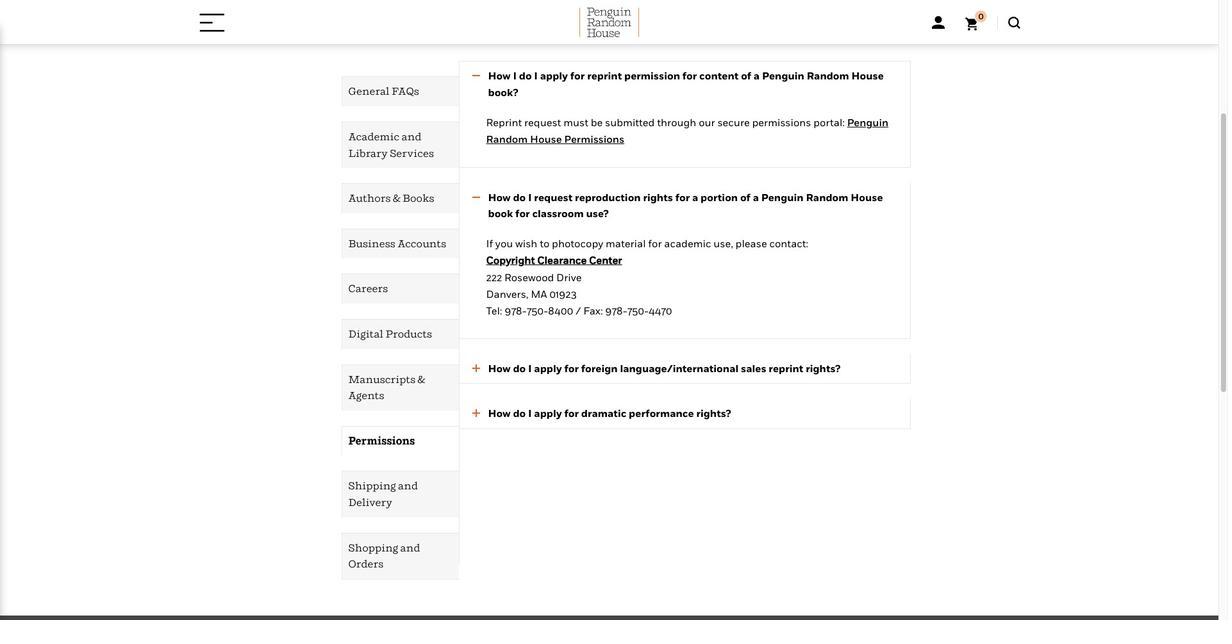 Task type: locate. For each thing, give the bounding box(es) containing it.
for right material at top
[[648, 237, 662, 250]]

& left the books
[[393, 192, 400, 205]]

of right content
[[741, 69, 751, 82]]

faqs
[[392, 85, 419, 98]]

2 vertical spatial and
[[400, 541, 420, 554]]

penguin
[[762, 69, 804, 82], [847, 116, 889, 129], [761, 191, 804, 204]]

how inside how do i request reproduction rights for a portion of a penguin random house book for classroom use?
[[488, 191, 511, 204]]

penguin right portal:
[[847, 116, 889, 129]]

0 vertical spatial and
[[402, 130, 421, 143]]

for inside the how do i apply for dramatic performance rights? link
[[564, 407, 579, 420]]

1 vertical spatial rights?
[[696, 407, 731, 420]]

1 vertical spatial &
[[418, 373, 425, 386]]

1 vertical spatial penguin
[[847, 116, 889, 129]]

danvers,
[[486, 288, 529, 300]]

and inside academic and library services
[[402, 130, 421, 143]]

manuscripts & agents
[[348, 373, 425, 402]]

0 vertical spatial penguin
[[762, 69, 804, 82]]

shopping and orders
[[348, 541, 420, 571]]

a
[[754, 69, 760, 82], [692, 191, 698, 204], [753, 191, 759, 204]]

1 vertical spatial random
[[486, 133, 528, 146]]

2 vertical spatial apply
[[534, 407, 562, 420]]

1 vertical spatial permissions
[[348, 434, 415, 447]]

0 vertical spatial reprint
[[587, 69, 622, 82]]

permissions link
[[342, 427, 459, 456]]

portal:
[[814, 116, 845, 129]]

apply left foreign
[[534, 362, 562, 375]]

reprint up be
[[587, 69, 622, 82]]

ma
[[531, 288, 547, 300]]

1 horizontal spatial &
[[418, 373, 425, 386]]

penguin up 'permissions'
[[762, 69, 804, 82]]

random up portal:
[[807, 69, 849, 82]]

2 vertical spatial penguin
[[761, 191, 804, 204]]

1 horizontal spatial 750-
[[627, 304, 649, 317]]

how i do i apply for reprint permission for content of a penguin random house book?
[[488, 69, 884, 99]]

1 vertical spatial house
[[530, 133, 562, 146]]

do inside how do i request reproduction rights for a portion of a penguin random house book for classroom use?
[[513, 191, 526, 204]]

& for manuscripts
[[418, 373, 425, 386]]

0 vertical spatial of
[[741, 69, 751, 82]]

0 vertical spatial rights?
[[806, 362, 841, 375]]

apply left dramatic
[[534, 407, 562, 420]]

submitted
[[605, 116, 655, 129]]

how
[[488, 69, 511, 82], [488, 191, 511, 204], [488, 362, 511, 375], [488, 407, 511, 420]]

and for academic
[[402, 130, 421, 143]]

use,
[[714, 237, 733, 250]]

& inside manuscripts & agents
[[418, 373, 425, 386]]

library
[[348, 147, 388, 159]]

0 vertical spatial house
[[852, 69, 884, 82]]

and
[[402, 130, 421, 143], [398, 480, 418, 492], [400, 541, 420, 554]]

do inside how i do i apply for reprint permission for content of a penguin random house book?
[[519, 69, 532, 82]]

academic and library services link
[[342, 122, 459, 168]]

secure
[[718, 116, 750, 129]]

random up contact:
[[806, 191, 848, 204]]

penguin up contact:
[[761, 191, 804, 204]]

academic and library services
[[348, 130, 434, 159]]

and up services
[[402, 130, 421, 143]]

dramatic
[[581, 407, 626, 420]]

digital
[[348, 328, 383, 340]]

i
[[513, 69, 517, 82], [534, 69, 538, 82], [528, 191, 532, 204], [528, 362, 532, 375], [528, 407, 532, 420]]

books
[[403, 192, 434, 205]]

0 horizontal spatial rights?
[[696, 407, 731, 420]]

& for authors
[[393, 192, 400, 205]]

for left foreign
[[564, 362, 579, 375]]

through
[[657, 116, 696, 129]]

1 978- from the left
[[505, 304, 527, 317]]

0 horizontal spatial &
[[393, 192, 400, 205]]

penguin inside how i do i apply for reprint permission for content of a penguin random house book?
[[762, 69, 804, 82]]

a right content
[[754, 69, 760, 82]]

4470
[[649, 304, 672, 317]]

1 vertical spatial reprint
[[769, 362, 803, 375]]

how do i request reproduction rights for a portion of a penguin random house book for classroom use?
[[488, 191, 883, 220]]

i for how do i apply for dramatic performance rights?
[[528, 407, 532, 420]]

978- right fax:
[[605, 304, 627, 317]]

rosewood
[[504, 271, 554, 284]]

0 vertical spatial &
[[393, 192, 400, 205]]

3 how from the top
[[488, 362, 511, 375]]

for right rights
[[675, 191, 690, 204]]

permissions
[[564, 133, 624, 146], [348, 434, 415, 447]]

use?
[[586, 207, 609, 220]]

for up must
[[570, 69, 585, 82]]

978- down the danvers,
[[505, 304, 527, 317]]

0 vertical spatial apply
[[540, 69, 568, 82]]

academic
[[348, 130, 400, 143]]

and inside shopping and orders
[[400, 541, 420, 554]]

if
[[486, 237, 493, 250]]

request up classroom
[[534, 191, 573, 204]]

how for how do i apply for dramatic performance rights?
[[488, 407, 511, 420]]

i inside how do i request reproduction rights for a portion of a penguin random house book for classroom use?
[[528, 191, 532, 204]]

reprint right sales
[[769, 362, 803, 375]]

wish
[[515, 237, 537, 250]]

rights
[[643, 191, 673, 204]]

1 750- from the left
[[527, 304, 548, 317]]

permission
[[624, 69, 680, 82]]

request
[[524, 116, 561, 129], [534, 191, 573, 204]]

apply up must
[[540, 69, 568, 82]]

i for how do i request reproduction rights for a portion of a penguin random house book for classroom use?
[[528, 191, 532, 204]]

750- right fax:
[[627, 304, 649, 317]]

do for how do i apply for foreign language/international sales reprint rights?
[[513, 362, 526, 375]]

accounts
[[398, 237, 446, 250]]

1 vertical spatial apply
[[534, 362, 562, 375]]

4 how from the top
[[488, 407, 511, 420]]

of right "portion"
[[740, 191, 751, 204]]

2 vertical spatial random
[[806, 191, 848, 204]]

penguin random house permissions
[[486, 116, 889, 146]]

house
[[852, 69, 884, 82], [530, 133, 562, 146], [851, 191, 883, 204]]

permissions up shipping
[[348, 434, 415, 447]]

978-
[[505, 304, 527, 317], [605, 304, 627, 317]]

and right shopping
[[400, 541, 420, 554]]

how inside how i do i apply for reprint permission for content of a penguin random house book?
[[488, 69, 511, 82]]

for
[[570, 69, 585, 82], [682, 69, 697, 82], [675, 191, 690, 204], [515, 207, 530, 220], [648, 237, 662, 250], [564, 362, 579, 375], [564, 407, 579, 420]]

copyright clearance center link
[[486, 254, 622, 267]]

contact:
[[769, 237, 808, 250]]

authors & books
[[348, 192, 434, 205]]

and right shipping
[[398, 480, 418, 492]]

0 horizontal spatial 750-
[[527, 304, 548, 317]]

how i do i apply for reprint permission for content of a penguin random house book? link
[[459, 68, 897, 101]]

1 horizontal spatial permissions
[[564, 133, 624, 146]]

services
[[390, 147, 434, 159]]

1 horizontal spatial 978-
[[605, 304, 627, 317]]

reprint
[[587, 69, 622, 82], [769, 362, 803, 375]]

750- down ma
[[527, 304, 548, 317]]

for left dramatic
[[564, 407, 579, 420]]

0 vertical spatial permissions
[[564, 133, 624, 146]]

digital products link
[[342, 320, 459, 349]]

2 how from the top
[[488, 191, 511, 204]]

apply for dramatic
[[534, 407, 562, 420]]

center
[[589, 254, 622, 267]]

0 vertical spatial random
[[807, 69, 849, 82]]

our
[[699, 116, 715, 129]]

penguin random house image
[[579, 8, 639, 37]]

i for how do i apply for foreign language/international sales reprint rights?
[[528, 362, 532, 375]]

and inside shipping and delivery
[[398, 480, 418, 492]]

0 horizontal spatial reprint
[[587, 69, 622, 82]]

permissions down be
[[564, 133, 624, 146]]

material
[[606, 237, 646, 250]]

1 vertical spatial and
[[398, 480, 418, 492]]

products
[[386, 328, 432, 340]]

clearance
[[537, 254, 587, 267]]

menu
[[308, 77, 459, 580]]

&
[[393, 192, 400, 205], [418, 373, 425, 386]]

penguin inside the penguin random house permissions
[[847, 116, 889, 129]]

random
[[807, 69, 849, 82], [486, 133, 528, 146], [806, 191, 848, 204]]

photocopy
[[552, 237, 603, 250]]

random inside how do i request reproduction rights for a portion of a penguin random house book for classroom use?
[[806, 191, 848, 204]]

request left must
[[524, 116, 561, 129]]

how for how do i apply for foreign language/international sales reprint rights?
[[488, 362, 511, 375]]

& inside "authors & books" link
[[393, 192, 400, 205]]

1 vertical spatial of
[[740, 191, 751, 204]]

2 978- from the left
[[605, 304, 627, 317]]

rights?
[[806, 362, 841, 375], [696, 407, 731, 420]]

0 horizontal spatial 978-
[[505, 304, 527, 317]]

1 how from the top
[[488, 69, 511, 82]]

2 vertical spatial house
[[851, 191, 883, 204]]

random down reprint
[[486, 133, 528, 146]]

2 750- from the left
[[627, 304, 649, 317]]

1 vertical spatial request
[[534, 191, 573, 204]]

to
[[540, 237, 550, 250]]

& right manuscripts
[[418, 373, 425, 386]]

750-
[[527, 304, 548, 317], [627, 304, 649, 317]]



Task type: describe. For each thing, give the bounding box(es) containing it.
apply for foreign
[[534, 362, 562, 375]]

shipping and delivery
[[348, 480, 418, 509]]

academic
[[664, 237, 711, 250]]

authors
[[348, 192, 391, 205]]

authors & books link
[[342, 184, 459, 213]]

agents
[[348, 389, 384, 402]]

manuscripts & agents link
[[342, 365, 459, 411]]

foreign
[[581, 362, 618, 375]]

how do i apply for foreign language/international sales reprint rights?
[[488, 362, 841, 375]]

classroom
[[532, 207, 584, 220]]

222
[[486, 271, 502, 284]]

reprint inside how i do i apply for reprint permission for content of a penguin random house book?
[[587, 69, 622, 82]]

for inside how do i apply for foreign language/international sales reprint rights? link
[[564, 362, 579, 375]]

business
[[348, 237, 395, 250]]

8400
[[548, 304, 573, 317]]

a inside how i do i apply for reprint permission for content of a penguin random house book?
[[754, 69, 760, 82]]

of inside how i do i apply for reprint permission for content of a penguin random house book?
[[741, 69, 751, 82]]

for left content
[[682, 69, 697, 82]]

do for how do i request reproduction rights for a portion of a penguin random house book for classroom use?
[[513, 191, 526, 204]]

0 vertical spatial request
[[524, 116, 561, 129]]

portion
[[701, 191, 738, 204]]

how do i apply for foreign language/international sales reprint rights? link
[[459, 361, 897, 377]]

digital products
[[348, 328, 432, 340]]

random inside the penguin random house permissions
[[486, 133, 528, 146]]

penguin random house permissions link
[[486, 116, 889, 146]]

shopping cart image
[[965, 10, 987, 31]]

be
[[591, 116, 603, 129]]

language/international
[[620, 362, 739, 375]]

manuscripts
[[348, 373, 416, 386]]

careers
[[348, 282, 388, 295]]

permissions inside the penguin random house permissions
[[564, 133, 624, 146]]

apply inside how i do i apply for reprint permission for content of a penguin random house book?
[[540, 69, 568, 82]]

tel:
[[486, 304, 502, 317]]

a right "portion"
[[753, 191, 759, 204]]

and for shipping
[[398, 480, 418, 492]]

careers link
[[342, 275, 459, 304]]

performance
[[629, 407, 694, 420]]

how do i request reproduction rights for a portion of a penguin random house book for classroom use? link
[[459, 190, 897, 222]]

sign in image
[[932, 16, 945, 29]]

1 horizontal spatial rights?
[[806, 362, 841, 375]]

must
[[564, 116, 588, 129]]

orders
[[348, 558, 384, 571]]

general faqs
[[348, 85, 419, 98]]

shipping and delivery link
[[342, 472, 459, 518]]

of inside how do i request reproduction rights for a portion of a penguin random house book for classroom use?
[[740, 191, 751, 204]]

house inside the penguin random house permissions
[[530, 133, 562, 146]]

for right book in the left of the page
[[515, 207, 530, 220]]

business accounts
[[348, 237, 446, 250]]

/
[[576, 304, 581, 317]]

house inside how do i request reproduction rights for a portion of a penguin random house book for classroom use?
[[851, 191, 883, 204]]

book
[[488, 207, 513, 220]]

please
[[736, 237, 767, 250]]

drive
[[556, 271, 582, 284]]

01923
[[549, 288, 577, 300]]

general faqs link
[[342, 77, 459, 106]]

for inside if you wish to photocopy material for academic use, please contact: copyright clearance center 222 rosewood drive danvers, ma 01923 tel: 978-750-8400 / fax: 978-750-4470
[[648, 237, 662, 250]]

menu containing general faqs
[[308, 77, 459, 580]]

how for how i do i apply for reprint permission for content of a penguin random house book?
[[488, 69, 511, 82]]

a left "portion"
[[692, 191, 698, 204]]

if you wish to photocopy material for academic use, please contact: copyright clearance center 222 rosewood drive danvers, ma 01923 tel: 978-750-8400 / fax: 978-750-4470
[[486, 237, 808, 317]]

permissions
[[752, 116, 811, 129]]

reproduction
[[575, 191, 641, 204]]

business accounts link
[[342, 229, 459, 259]]

book?
[[488, 86, 518, 99]]

fax:
[[583, 304, 603, 317]]

house inside how i do i apply for reprint permission for content of a penguin random house book?
[[852, 69, 884, 82]]

shipping
[[348, 480, 396, 492]]

request inside how do i request reproduction rights for a portion of a penguin random house book for classroom use?
[[534, 191, 573, 204]]

penguin inside how do i request reproduction rights for a portion of a penguin random house book for classroom use?
[[761, 191, 804, 204]]

general
[[348, 85, 390, 98]]

random inside how i do i apply for reprint permission for content of a penguin random house book?
[[807, 69, 849, 82]]

search image
[[1008, 16, 1020, 29]]

you
[[495, 237, 513, 250]]

and for shopping
[[400, 541, 420, 554]]

0 horizontal spatial permissions
[[348, 434, 415, 447]]

delivery
[[348, 496, 392, 509]]

reprint request must be submitted through our secure permissions portal:
[[486, 116, 847, 129]]

reprint
[[486, 116, 522, 129]]

copyright
[[486, 254, 535, 267]]

how for how do i request reproduction rights for a portion of a penguin random house book for classroom use?
[[488, 191, 511, 204]]

content
[[699, 69, 739, 82]]

sales
[[741, 362, 766, 375]]

shopping and orders link
[[342, 534, 459, 579]]

how do i apply for dramatic performance rights? link
[[459, 406, 897, 422]]

1 horizontal spatial reprint
[[769, 362, 803, 375]]

shopping
[[348, 541, 398, 554]]

how do i apply for dramatic performance rights?
[[488, 407, 731, 420]]

do for how do i apply for dramatic performance rights?
[[513, 407, 526, 420]]



Task type: vqa. For each thing, say whether or not it's contained in the screenshot.
the top House
yes



